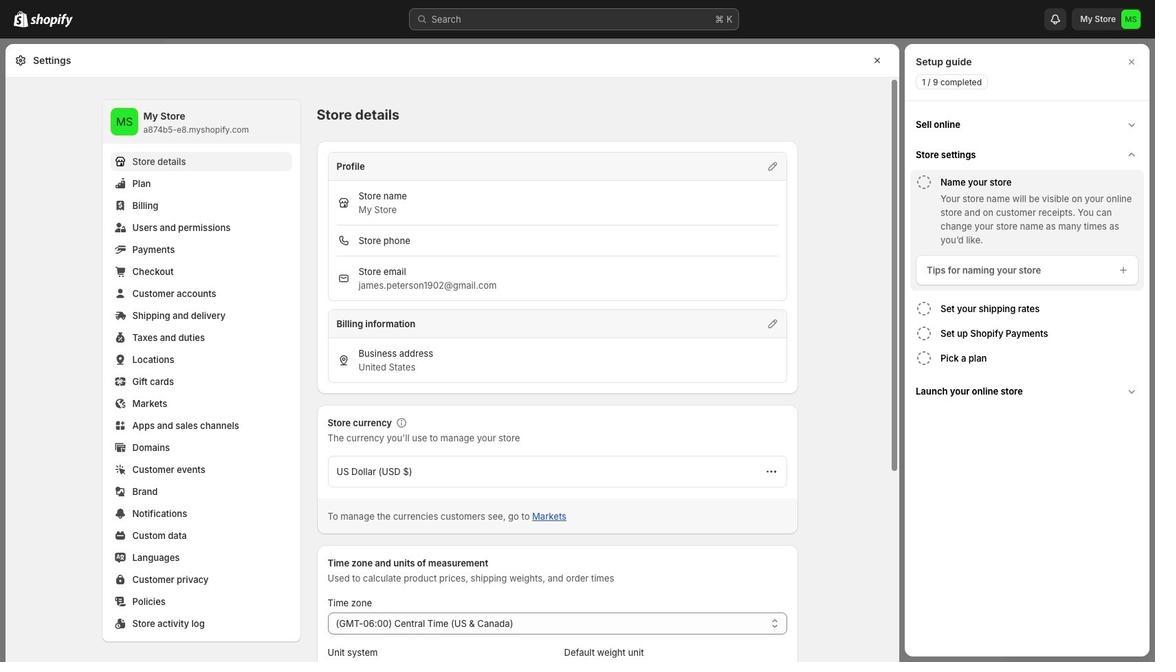 Task type: locate. For each thing, give the bounding box(es) containing it.
shopify image
[[14, 11, 28, 28]]

1 horizontal spatial my store image
[[1122, 10, 1141, 29]]

0 horizontal spatial my store image
[[110, 108, 138, 136]]

1 vertical spatial my store image
[[110, 108, 138, 136]]

my store image
[[1122, 10, 1141, 29], [110, 108, 138, 136]]

my store image inside shop settings menu element
[[110, 108, 138, 136]]

dialog
[[905, 44, 1150, 657]]

mark pick a plan as done image
[[916, 350, 933, 367]]

shop settings menu element
[[102, 100, 300, 642]]

settings dialog
[[6, 44, 900, 663]]



Task type: vqa. For each thing, say whether or not it's contained in the screenshot.
the leftmost THE MY STORE 'icon'
yes



Task type: describe. For each thing, give the bounding box(es) containing it.
mark set your shipping rates as done image
[[916, 301, 933, 317]]

mark set up shopify payments as done image
[[916, 325, 933, 342]]

shopify image
[[30, 14, 73, 28]]

mark name your store as done image
[[916, 174, 933, 191]]

0 vertical spatial my store image
[[1122, 10, 1141, 29]]



